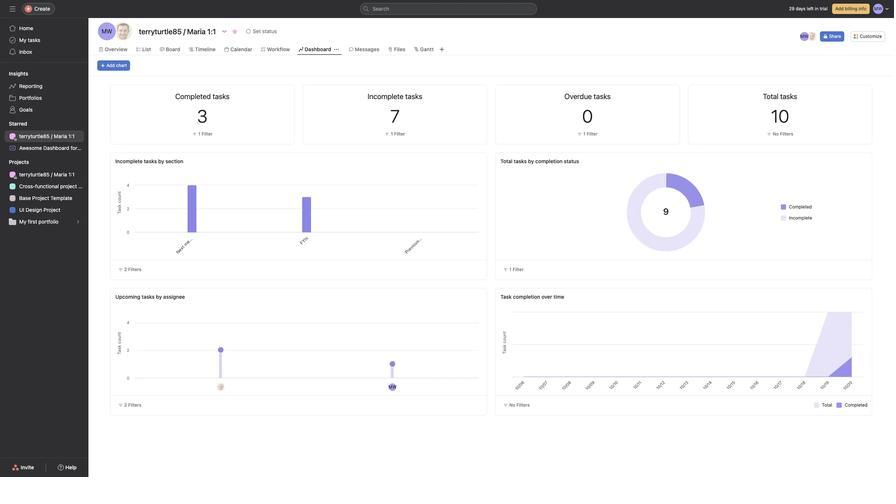 Task type: locate. For each thing, give the bounding box(es) containing it.
2 vertical spatial project
[[44, 207, 60, 213]]

1 vertical spatial 2 filters button
[[115, 401, 145, 411]]

0 vertical spatial 2 filters button
[[115, 265, 145, 275]]

create button
[[22, 3, 55, 15]]

1 / from the top
[[51, 133, 53, 139]]

create
[[34, 6, 50, 12]]

1 filter button down 3 at the top of the page
[[191, 131, 215, 138]]

project up "ui design project"
[[32, 195, 49, 201]]

2 terryturtle85 / maria 1:1 link from the top
[[4, 169, 84, 181]]

portfolios link
[[4, 92, 84, 104]]

tasks for upcoming
[[142, 294, 155, 300]]

projects button
[[0, 159, 29, 166]]

project up portfolio
[[44, 207, 60, 213]]

set status button
[[243, 26, 280, 37]]

mw
[[102, 28, 112, 35], [801, 34, 809, 39], [389, 385, 397, 390]]

1:1 up project
[[68, 172, 75, 178]]

plan
[[78, 183, 88, 190]]

completion status
[[536, 158, 580, 165]]

0 vertical spatial dashboard
[[305, 46, 332, 52]]

7
[[390, 106, 400, 127]]

2 2 filters button from the top
[[115, 401, 145, 411]]

starred button
[[0, 120, 27, 128]]

filter up completion
[[513, 267, 524, 273]]

10 button
[[772, 106, 790, 127]]

2 filters
[[124, 267, 142, 273], [124, 403, 142, 408]]

7 button
[[390, 106, 400, 127]]

0 horizontal spatial mw
[[102, 28, 112, 35]]

/ inside projects element
[[51, 172, 53, 178]]

1 filter
[[198, 131, 213, 137], [391, 131, 405, 137], [584, 131, 598, 137], [510, 267, 524, 273]]

2 for upcoming tasks by assignee
[[124, 403, 127, 408]]

tasks for total
[[514, 158, 527, 165]]

1 2 filters button from the top
[[115, 265, 145, 275]]

1 for 7
[[391, 131, 393, 137]]

add chart button
[[97, 60, 130, 71]]

incomplete for incomplete
[[790, 215, 813, 221]]

0 vertical spatial terryturtle85
[[19, 133, 50, 139]]

no filters for bottom "no filters" button
[[510, 403, 530, 408]]

0 horizontal spatial completed
[[790, 204, 813, 210]]

1 vertical spatial 2 filters
[[124, 403, 142, 408]]

0 vertical spatial 2 filters
[[124, 267, 142, 273]]

2 filters for upcoming
[[124, 403, 142, 408]]

0 vertical spatial 1:1
[[68, 133, 75, 139]]

tasks left by
[[514, 158, 527, 165]]

0 vertical spatial no filters button
[[766, 131, 796, 138]]

base
[[19, 195, 31, 201]]

terryturtle85 / maria 1:1 link
[[4, 131, 84, 142], [4, 169, 84, 181]]

hide sidebar image
[[10, 6, 15, 12]]

1 filter down "0"
[[584, 131, 598, 137]]

None text field
[[137, 25, 218, 38]]

calendar link
[[225, 45, 252, 53]]

add left billing
[[836, 6, 844, 11]]

no filters button
[[766, 131, 796, 138], [501, 401, 534, 411]]

dashboard inside 'starred' element
[[43, 145, 69, 151]]

tasks inside the global element
[[28, 37, 40, 43]]

ui
[[19, 207, 24, 213]]

0 horizontal spatial no filters
[[510, 403, 530, 408]]

0 horizontal spatial dashboard
[[43, 145, 69, 151]]

2 / from the top
[[51, 172, 53, 178]]

0 horizontal spatial incomplete
[[115, 158, 143, 165]]

0 vertical spatial 2
[[124, 267, 127, 273]]

search button
[[360, 3, 537, 15]]

previous
[[404, 239, 421, 255]]

1 horizontal spatial no
[[773, 131, 779, 137]]

1 down 7
[[391, 131, 393, 137]]

awesome dashboard for new project link
[[4, 142, 108, 154]]

my inside projects element
[[19, 219, 26, 225]]

1 horizontal spatial mw
[[389, 385, 397, 390]]

0 horizontal spatial tt
[[120, 28, 127, 35]]

tasks right upcoming
[[142, 294, 155, 300]]

no for the top "no filters" button
[[773, 131, 779, 137]]

incomplete tasks by section
[[115, 158, 184, 165]]

2 filters for incomplete
[[124, 267, 142, 273]]

0 horizontal spatial no
[[510, 403, 516, 408]]

workflow link
[[261, 45, 290, 53]]

tasks left 'by section' on the left top of page
[[144, 158, 157, 165]]

/
[[51, 133, 53, 139], [51, 172, 53, 178]]

base project template link
[[4, 193, 84, 204]]

add inside add chart button
[[107, 63, 115, 68]]

previous topics
[[404, 229, 431, 255]]

incomplete
[[115, 158, 143, 165], [790, 215, 813, 221]]

1 vertical spatial total
[[823, 403, 833, 408]]

new
[[79, 145, 89, 151]]

0 vertical spatial /
[[51, 133, 53, 139]]

0 horizontal spatial add
[[107, 63, 115, 68]]

2 maria from the top
[[54, 172, 67, 178]]

terryturtle85 / maria 1:1
[[19, 133, 75, 139], [19, 172, 75, 178]]

/ inside 'starred' element
[[51, 133, 53, 139]]

list link
[[136, 45, 151, 53]]

project inside 'starred' element
[[91, 145, 108, 151]]

1 vertical spatial maria
[[54, 172, 67, 178]]

1 2 from the top
[[124, 267, 127, 273]]

1 vertical spatial no filters button
[[501, 401, 534, 411]]

1 horizontal spatial incomplete
[[790, 215, 813, 221]]

1 vertical spatial no
[[510, 403, 516, 408]]

filter down "0"
[[587, 131, 598, 137]]

tt
[[120, 28, 127, 35], [810, 34, 815, 39], [218, 385, 224, 390]]

total
[[501, 158, 513, 165], [823, 403, 833, 408]]

1 vertical spatial terryturtle85 / maria 1:1
[[19, 172, 75, 178]]

0 vertical spatial my
[[19, 37, 26, 43]]

2 for incomplete tasks by section
[[124, 267, 127, 273]]

upcoming
[[115, 294, 140, 300]]

2 2 filters from the top
[[124, 403, 142, 408]]

add inside add billing info button
[[836, 6, 844, 11]]

1 filter button for 0
[[576, 131, 600, 138]]

reporting link
[[4, 80, 84, 92]]

terryturtle85 / maria 1:1 up the functional
[[19, 172, 75, 178]]

dashboard left for
[[43, 145, 69, 151]]

cross-functional project plan link
[[4, 181, 88, 193]]

terryturtle85 / maria 1:1 link up awesome in the left of the page
[[4, 131, 84, 142]]

0 vertical spatial add
[[836, 6, 844, 11]]

1 down "0"
[[584, 131, 586, 137]]

1 maria from the top
[[54, 133, 67, 139]]

maria up awesome dashboard for new project
[[54, 133, 67, 139]]

filter down 7
[[394, 131, 405, 137]]

terryturtle85 up awesome in the left of the page
[[19, 133, 50, 139]]

first
[[28, 219, 37, 225]]

terryturtle85 inside projects element
[[19, 172, 50, 178]]

1 my from the top
[[19, 37, 26, 43]]

1 filter button down 7
[[383, 131, 407, 138]]

terryturtle85 up cross-
[[19, 172, 50, 178]]

0 vertical spatial no
[[773, 131, 779, 137]]

filter down 3 at the top of the page
[[202, 131, 213, 137]]

0 vertical spatial total
[[501, 158, 513, 165]]

0 vertical spatial terryturtle85 / maria 1:1
[[19, 133, 75, 139]]

design
[[26, 207, 42, 213]]

1 horizontal spatial dashboard
[[305, 46, 332, 52]]

tasks down home
[[28, 37, 40, 43]]

total tasks
[[764, 92, 798, 101]]

1 terryturtle85 from the top
[[19, 133, 50, 139]]

maria inside projects element
[[54, 172, 67, 178]]

0 vertical spatial no filters
[[773, 131, 794, 137]]

1:1 up for
[[68, 133, 75, 139]]

0 vertical spatial maria
[[54, 133, 67, 139]]

1 down 3 at the top of the page
[[198, 131, 201, 137]]

1 vertical spatial terryturtle85
[[19, 172, 50, 178]]

1 2 filters from the top
[[124, 267, 142, 273]]

1 filter button down "0"
[[576, 131, 600, 138]]

invite button
[[7, 461, 39, 475]]

1 terryturtle85 / maria 1:1 from the top
[[19, 133, 75, 139]]

2 2 from the top
[[124, 403, 127, 408]]

search
[[373, 6, 389, 12]]

1 filter button for 7
[[383, 131, 407, 138]]

project right new
[[91, 145, 108, 151]]

my inside the global element
[[19, 37, 26, 43]]

2
[[124, 267, 127, 273], [124, 403, 127, 408]]

1 vertical spatial no filters
[[510, 403, 530, 408]]

1 filter button for 3
[[191, 131, 215, 138]]

list
[[142, 46, 151, 52]]

1 horizontal spatial no filters
[[773, 131, 794, 137]]

billing
[[846, 6, 858, 11]]

my up inbox
[[19, 37, 26, 43]]

1 vertical spatial 1:1
[[68, 172, 75, 178]]

2 1:1 from the top
[[68, 172, 75, 178]]

show options image
[[222, 28, 228, 34]]

1 vertical spatial dashboard
[[43, 145, 69, 151]]

terryturtle85 / maria 1:1 link up the functional
[[4, 169, 84, 181]]

inbox link
[[4, 46, 84, 58]]

filters for incomplete tasks by section
[[128, 267, 142, 273]]

terryturtle85
[[19, 133, 50, 139], [19, 172, 50, 178]]

1 horizontal spatial add
[[836, 6, 844, 11]]

1 filter for 0
[[584, 131, 598, 137]]

/ up awesome dashboard for new project link
[[51, 133, 53, 139]]

/ up cross-functional project plan
[[51, 172, 53, 178]]

next
[[175, 244, 186, 255]]

1 vertical spatial add
[[107, 63, 115, 68]]

remove from starred image
[[232, 28, 238, 34]]

1 filter down 3 at the top of the page
[[198, 131, 213, 137]]

1 vertical spatial my
[[19, 219, 26, 225]]

0 horizontal spatial total
[[501, 158, 513, 165]]

2 filters button for upcoming
[[115, 401, 145, 411]]

my left first
[[19, 219, 26, 225]]

see details, my first portfolio image
[[76, 220, 80, 224]]

0 horizontal spatial no filters button
[[501, 401, 534, 411]]

ui design project link
[[4, 204, 84, 216]]

status
[[262, 28, 277, 34]]

global element
[[0, 18, 89, 62]]

total tasks by completion status
[[501, 158, 580, 165]]

set status
[[253, 28, 277, 34]]

1 horizontal spatial completed
[[845, 403, 868, 408]]

dashboard left tab actions icon
[[305, 46, 332, 52]]

tab actions image
[[334, 47, 339, 52]]

1 vertical spatial incomplete
[[790, 215, 813, 221]]

29
[[790, 6, 795, 11]]

filters
[[781, 131, 794, 137], [128, 267, 142, 273], [128, 403, 142, 408], [517, 403, 530, 408]]

goals link
[[4, 104, 84, 116]]

timeline
[[195, 46, 216, 52]]

0 vertical spatial incomplete
[[115, 158, 143, 165]]

maria up cross-functional project plan
[[54, 172, 67, 178]]

inbox
[[19, 49, 32, 55]]

2 my from the top
[[19, 219, 26, 225]]

1 1:1 from the top
[[68, 133, 75, 139]]

0 vertical spatial project
[[91, 145, 108, 151]]

invite
[[21, 465, 34, 471]]

by section
[[158, 158, 184, 165]]

3
[[197, 106, 208, 127]]

1 horizontal spatial total
[[823, 403, 833, 408]]

1 horizontal spatial no filters button
[[766, 131, 796, 138]]

1 vertical spatial 2
[[124, 403, 127, 408]]

projects element
[[0, 156, 89, 229]]

1 up task at the right of the page
[[510, 267, 512, 273]]

add left chart
[[107, 63, 115, 68]]

insights
[[9, 70, 28, 77]]

my
[[19, 37, 26, 43], [19, 219, 26, 225]]

search list box
[[360, 3, 537, 15]]

incomplete for incomplete tasks by section
[[115, 158, 143, 165]]

goals
[[19, 107, 33, 113]]

customize
[[861, 34, 883, 39]]

home link
[[4, 23, 84, 34]]

overdue tasks
[[565, 92, 611, 101]]

1 for 0
[[584, 131, 586, 137]]

terryturtle85 / maria 1:1 up awesome dashboard for new project link
[[19, 133, 75, 139]]

2 terryturtle85 from the top
[[19, 172, 50, 178]]

add billing info
[[836, 6, 867, 11]]

tasks
[[28, 37, 40, 43], [144, 158, 157, 165], [514, 158, 527, 165], [142, 294, 155, 300]]

terryturtle85 / maria 1:1 inside projects element
[[19, 172, 75, 178]]

ui design project
[[19, 207, 60, 213]]

1:1 inside projects element
[[68, 172, 75, 178]]

2 terryturtle85 / maria 1:1 from the top
[[19, 172, 75, 178]]

1 vertical spatial /
[[51, 172, 53, 178]]

my first portfolio
[[19, 219, 59, 225]]

1 filter down 7
[[391, 131, 405, 137]]

1 vertical spatial terryturtle85 / maria 1:1 link
[[4, 169, 84, 181]]

0 vertical spatial terryturtle85 / maria 1:1 link
[[4, 131, 84, 142]]

by assignee
[[156, 294, 185, 300]]

1 filter for 7
[[391, 131, 405, 137]]

1 for 3
[[198, 131, 201, 137]]

add billing info button
[[833, 4, 870, 14]]

1 filter button
[[191, 131, 215, 138], [383, 131, 407, 138], [576, 131, 600, 138], [501, 265, 527, 275]]



Task type: describe. For each thing, give the bounding box(es) containing it.
awesome dashboard for new project
[[19, 145, 108, 151]]

1 filter for 3
[[198, 131, 213, 137]]

info
[[859, 6, 867, 11]]

completed tasks
[[175, 92, 230, 101]]

awesome
[[19, 145, 42, 151]]

messages link
[[349, 45, 380, 53]]

2 horizontal spatial mw
[[801, 34, 809, 39]]

meeting
[[183, 232, 199, 248]]

calendar
[[231, 46, 252, 52]]

filters for total tasks
[[781, 131, 794, 137]]

topics
[[418, 229, 431, 242]]

board
[[166, 46, 180, 52]]

total for total tasks by completion status
[[501, 158, 513, 165]]

filter for 0
[[587, 131, 598, 137]]

tasks for my
[[28, 37, 40, 43]]

next meeting
[[175, 232, 199, 255]]

tasks for incomplete
[[144, 158, 157, 165]]

portfolio
[[39, 219, 59, 225]]

overview link
[[99, 45, 128, 53]]

starred
[[9, 121, 27, 127]]

dashboard link
[[299, 45, 332, 53]]

gantt
[[420, 46, 434, 52]]

my for my tasks
[[19, 37, 26, 43]]

add for add chart
[[107, 63, 115, 68]]

share
[[830, 34, 842, 39]]

for
[[71, 145, 77, 151]]

share button
[[821, 31, 845, 42]]

help button
[[53, 461, 81, 475]]

by
[[529, 158, 534, 165]]

filter for 7
[[394, 131, 405, 137]]

portfolios
[[19, 95, 42, 101]]

task completion over time
[[501, 294, 565, 300]]

messages
[[355, 46, 380, 52]]

trial
[[820, 6, 828, 11]]

cross-
[[19, 183, 35, 190]]

starred element
[[0, 117, 108, 156]]

29 days left in trial
[[790, 6, 828, 11]]

add for add billing info
[[836, 6, 844, 11]]

chart
[[116, 63, 127, 68]]

timeline link
[[189, 45, 216, 53]]

1 filter up completion
[[510, 267, 524, 273]]

my first portfolio link
[[4, 216, 84, 228]]

terryturtle85 inside 'starred' element
[[19, 133, 50, 139]]

my for my first portfolio
[[19, 219, 26, 225]]

customize button
[[851, 31, 886, 42]]

cross-functional project plan
[[19, 183, 88, 190]]

my tasks
[[19, 37, 40, 43]]

upcoming tasks by assignee
[[115, 294, 185, 300]]

1 vertical spatial completed
[[845, 403, 868, 408]]

functional
[[35, 183, 59, 190]]

left
[[807, 6, 814, 11]]

no for bottom "no filters" button
[[510, 403, 516, 408]]

1 vertical spatial project
[[32, 195, 49, 201]]

maria inside 'starred' element
[[54, 133, 67, 139]]

days
[[796, 6, 806, 11]]

board link
[[160, 45, 180, 53]]

terryturtle85 / maria 1:1 inside 'starred' element
[[19, 133, 75, 139]]

project
[[60, 183, 77, 190]]

add tab image
[[439, 46, 445, 52]]

files
[[394, 46, 406, 52]]

fyis
[[299, 236, 309, 246]]

2 horizontal spatial tt
[[810, 34, 815, 39]]

3 button
[[197, 106, 208, 127]]

projects
[[9, 159, 29, 165]]

project inside "link"
[[44, 207, 60, 213]]

in
[[816, 6, 819, 11]]

0 vertical spatial completed
[[790, 204, 813, 210]]

add chart
[[107, 63, 127, 68]]

base project template
[[19, 195, 72, 201]]

completion
[[513, 294, 541, 300]]

1 filter button up task at the right of the page
[[501, 265, 527, 275]]

1 horizontal spatial tt
[[218, 385, 224, 390]]

my tasks link
[[4, 34, 84, 46]]

help
[[65, 465, 77, 471]]

0 button
[[583, 106, 593, 127]]

1 terryturtle85 / maria 1:1 link from the top
[[4, 131, 84, 142]]

2 filters button for incomplete
[[115, 265, 145, 275]]

template
[[51, 195, 72, 201]]

reporting
[[19, 83, 42, 89]]

insights element
[[0, 67, 89, 117]]

incomplete tasks
[[368, 92, 423, 101]]

filter for 3
[[202, 131, 213, 137]]

home
[[19, 25, 33, 31]]

overview
[[105, 46, 128, 52]]

10
[[772, 106, 790, 127]]

0
[[583, 106, 593, 127]]

1:1 inside 'starred' element
[[68, 133, 75, 139]]

no filters for the top "no filters" button
[[773, 131, 794, 137]]

insights button
[[0, 70, 28, 77]]

over time
[[542, 294, 565, 300]]

filters for upcoming tasks by assignee
[[128, 403, 142, 408]]

gantt link
[[415, 45, 434, 53]]

total for total
[[823, 403, 833, 408]]



Task type: vqa. For each thing, say whether or not it's contained in the screenshot.
the 👚 image at the right top
no



